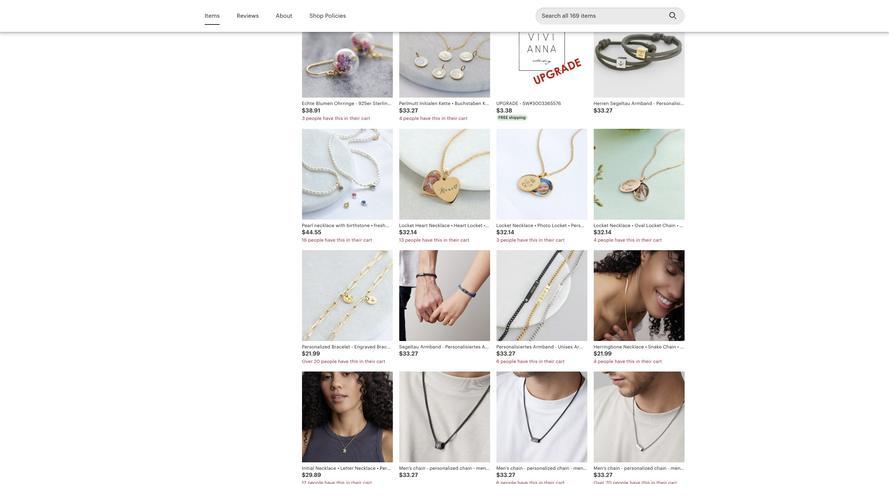 Task type: locate. For each thing, give the bounding box(es) containing it.
$ inside $ 33.27 6 people have this in their cart
[[497, 351, 500, 357]]

3
[[302, 116, 305, 121], [497, 238, 500, 243]]

1 horizontal spatial 32.14
[[500, 229, 515, 236]]

cart for $ 32.14 3 people have this in their cart
[[556, 238, 565, 243]]

1 21.99 from the left
[[306, 351, 320, 357]]

have for $ 44.55 16 people have this in their cart
[[325, 238, 336, 243]]

2 21.99 from the left
[[598, 351, 612, 357]]

in for $ 32.14 13 people have this in their cart
[[444, 238, 448, 243]]

32.14 inside $ 32.14 13 people have this in their cart
[[403, 229, 417, 236]]

in for $ 44.55 16 people have this in their cart
[[346, 238, 351, 243]]

cart inside $ 33.27 6 people have this in their cart
[[556, 359, 565, 365]]

cart for $ 21.99 4 people have this in their cart
[[654, 359, 663, 365]]

this for $ 33.27 4 people have this in their cart
[[432, 116, 441, 121]]

32.14
[[403, 229, 417, 236], [500, 229, 515, 236], [598, 229, 612, 236]]

their inside '$ 21.99 4 people have this in their cart'
[[642, 359, 652, 365]]

cart inside $ 32.14 13 people have this in their cart
[[461, 238, 470, 243]]

$ inside $ 33.27 4 people have this in their cart
[[399, 107, 403, 114]]

this inside $ 33.27 6 people have this in their cart
[[530, 359, 538, 365]]

people inside the $ 44.55 16 people have this in their cart
[[308, 238, 324, 243]]

their for $ 33.27 4 people have this in their cart
[[447, 116, 458, 121]]

32.14 inside '$ 32.14 3 people have this in their cart'
[[500, 229, 515, 236]]

cart inside '$ 21.99 4 people have this in their cart'
[[654, 359, 663, 365]]

this inside '$ 32.14 3 people have this in their cart'
[[530, 238, 538, 243]]

perlmutt initialen kette • buchstaben kette • personalisierte kette • familie halskette • namenskette • gold • edelstahl kette • k549 image
[[399, 7, 490, 98]]

their inside $ 32.14 4 people have this in their cart
[[642, 238, 652, 243]]

$ 21.99 over 20 people have this in their cart
[[302, 351, 386, 365]]

their inside $ 33.27 4 people have this in their cart
[[447, 116, 458, 121]]

in for $ 21.99 4 people have this in their cart
[[637, 359, 641, 365]]

have inside $ 32.14 4 people have this in their cart
[[615, 238, 626, 243]]

people for $ 33.27 6 people have this in their cart
[[501, 359, 517, 365]]

$ 32.14 3 people have this in their cart
[[497, 229, 565, 243]]

1 horizontal spatial 3
[[497, 238, 500, 243]]

in inside '$ 32.14 3 people have this in their cart'
[[539, 238, 543, 243]]

21.99 inside $ 21.99 over 20 people have this in their cart
[[306, 351, 320, 357]]

upgrade - sw#3003365576 $ 3.38 free shipping
[[497, 101, 562, 120]]

shipping
[[509, 115, 526, 120]]

this inside the $ 44.55 16 people have this in their cart
[[337, 238, 345, 243]]

3 32.14 from the left
[[598, 229, 612, 236]]

3 inside '$ 32.14 3 people have this in their cart'
[[497, 238, 500, 243]]

$ 44.55 16 people have this in their cart
[[302, 229, 373, 243]]

cart inside $ 32.14 4 people have this in their cart
[[654, 238, 663, 243]]

21.99 inside '$ 21.99 4 people have this in their cart'
[[598, 351, 612, 357]]

3 inside $ 38.91 3 people have this in their cart
[[302, 116, 305, 121]]

their for $ 32.14 13 people have this in their cart
[[449, 238, 460, 243]]

people inside '$ 21.99 4 people have this in their cart'
[[598, 359, 614, 365]]

0 vertical spatial 3
[[302, 116, 305, 121]]

people inside '$ 32.14 3 people have this in their cart'
[[501, 238, 517, 243]]

this inside $ 32.14 4 people have this in their cart
[[627, 238, 635, 243]]

29.89
[[306, 472, 321, 479]]

in inside $ 32.14 13 people have this in their cart
[[444, 238, 448, 243]]

4 for 33.27
[[399, 116, 402, 121]]

have inside $ 38.91 3 people have this in their cart
[[323, 116, 334, 121]]

$ 33.27
[[594, 107, 613, 114], [399, 351, 418, 357], [399, 472, 418, 479], [497, 472, 516, 479], [594, 472, 613, 479]]

cart inside $ 38.91 3 people have this in their cart
[[362, 116, 371, 121]]

1 32.14 from the left
[[403, 229, 417, 236]]

4 inside $ 33.27 4 people have this in their cart
[[399, 116, 402, 121]]

people inside $ 33.27 6 people have this in their cart
[[501, 359, 517, 365]]

items link
[[205, 8, 220, 24]]

this for $ 32.14 3 people have this in their cart
[[530, 238, 538, 243]]

have inside $ 32.14 13 people have this in their cart
[[422, 238, 433, 243]]

reviews
[[237, 12, 259, 19]]

cart for $ 33.27 6 people have this in their cart
[[556, 359, 565, 365]]

$ 33.27 4 people have this in their cart
[[399, 107, 468, 121]]

0 vertical spatial 4
[[399, 116, 402, 121]]

-
[[520, 101, 522, 106]]

cart for $ 44.55 16 people have this in their cart
[[364, 238, 373, 243]]

personalized bracelet - engraved bracelet - name bracelet - engraved bracelet - stainless steel - silver, gold or rose gold - a206 image
[[302, 250, 393, 341]]

their for $ 33.27 6 people have this in their cart
[[545, 359, 555, 365]]

people for $ 32.14 3 people have this in their cart
[[501, 238, 517, 243]]

this inside $ 38.91 3 people have this in their cart
[[335, 116, 343, 121]]

have
[[323, 116, 334, 121], [421, 116, 431, 121], [325, 238, 336, 243], [422, 238, 433, 243], [518, 238, 528, 243], [615, 238, 626, 243], [338, 359, 349, 365], [518, 359, 528, 365], [615, 359, 626, 365]]

21.99
[[306, 351, 320, 357], [598, 351, 612, 357]]

33.27 for men's chain - personalized chain - men's chain with engraving - dice - family chain - stainless steel chain - name chain - waterproof - hk008 image
[[403, 472, 418, 479]]

$ inside $ 32.14 4 people have this in their cart
[[594, 229, 598, 236]]

33.27
[[403, 107, 418, 114], [598, 107, 613, 114], [403, 351, 418, 357], [500, 351, 516, 357], [403, 472, 418, 479], [500, 472, 516, 479], [598, 472, 613, 479]]

1 vertical spatial 3
[[497, 238, 500, 243]]

$
[[302, 107, 306, 114], [399, 107, 403, 114], [497, 107, 500, 114], [594, 107, 598, 114], [302, 229, 306, 236], [399, 229, 403, 236], [497, 229, 500, 236], [594, 229, 598, 236], [302, 351, 306, 357], [399, 351, 403, 357], [497, 351, 500, 357], [594, 351, 598, 357], [302, 472, 306, 479], [399, 472, 403, 479], [497, 472, 500, 479], [594, 472, 598, 479]]

this inside '$ 21.99 4 people have this in their cart'
[[627, 359, 635, 365]]

2 32.14 from the left
[[500, 229, 515, 236]]

$ inside $ 38.91 3 people have this in their cart
[[302, 107, 306, 114]]

their inside the $ 44.55 16 people have this in their cart
[[352, 238, 362, 243]]

33.27 for herren segeltau armband  - personalisiertes würfeln armband - gold silber - surferarmband - 4 seiten gravur - armband edelstahl  a202 gs image
[[598, 107, 613, 114]]

their inside $ 32.14 13 people have this in their cart
[[449, 238, 460, 243]]

people inside $ 32.14 4 people have this in their cart
[[598, 238, 614, 243]]

their inside $ 33.27 6 people have this in their cart
[[545, 359, 555, 365]]

$ 33.27 for herren segeltau armband  - personalisiertes würfeln armband - gold silber - surferarmband - 4 seiten gravur - armband edelstahl  a202 gs image
[[594, 107, 613, 114]]

4
[[399, 116, 402, 121], [594, 238, 597, 243], [594, 359, 597, 365]]

in
[[344, 116, 349, 121], [442, 116, 446, 121], [346, 238, 351, 243], [444, 238, 448, 243], [539, 238, 543, 243], [637, 238, 641, 243], [360, 359, 364, 365], [539, 359, 543, 365], [637, 359, 641, 365]]

$ 29.89
[[302, 472, 321, 479]]

in inside the $ 44.55 16 people have this in their cart
[[346, 238, 351, 243]]

in inside $ 32.14 4 people have this in their cart
[[637, 238, 641, 243]]

personalisiertes armband - unisex armband - gold schwarz silber - armband m. gravur - wasserfest - edelstahl armband - partnerarmband - a204 image
[[497, 250, 588, 341]]

this
[[335, 116, 343, 121], [432, 116, 441, 121], [337, 238, 345, 243], [434, 238, 442, 243], [530, 238, 538, 243], [627, 238, 635, 243], [350, 359, 358, 365], [530, 359, 538, 365], [627, 359, 635, 365]]

segeltau armband - personalisiertes armband - familienarmband - partnerarmband -  4 seiten - armband mit gravur - edelstahl  a205 image
[[399, 250, 490, 341]]

people inside $ 33.27 4 people have this in their cart
[[404, 116, 419, 121]]

21.99 for $ 21.99 4 people have this in their cart
[[598, 351, 612, 357]]

people inside $ 32.14 13 people have this in their cart
[[406, 238, 421, 243]]

have inside the $ 44.55 16 people have this in their cart
[[325, 238, 336, 243]]

over
[[302, 359, 313, 365]]

in for $ 38.91 3 people have this in their cart
[[344, 116, 349, 121]]

cart inside '$ 32.14 3 people have this in their cart'
[[556, 238, 565, 243]]

pearl necklace with birthstone • freshwater pearl necklace • 925 silver • pearl necklace • birthstone necklace • silver • gold • rose gold • k545 image
[[302, 129, 393, 220]]

have for $ 38.91 3 people have this in their cart
[[323, 116, 334, 121]]

cart
[[362, 116, 371, 121], [459, 116, 468, 121], [364, 238, 373, 243], [461, 238, 470, 243], [556, 238, 565, 243], [654, 238, 663, 243], [377, 359, 386, 365], [556, 359, 565, 365], [654, 359, 663, 365]]

their
[[350, 116, 360, 121], [447, 116, 458, 121], [352, 238, 362, 243], [449, 238, 460, 243], [545, 238, 555, 243], [642, 238, 652, 243], [365, 359, 375, 365], [545, 359, 555, 365], [642, 359, 652, 365]]

32.14 inside $ 32.14 4 people have this in their cart
[[598, 229, 612, 236]]

Search all 169 items text field
[[536, 7, 664, 25]]

in inside $ 38.91 3 people have this in their cart
[[344, 116, 349, 121]]

cart for $ 32.14 4 people have this in their cart
[[654, 238, 663, 243]]

in inside $ 33.27 6 people have this in their cart
[[539, 359, 543, 365]]

this inside $ 32.14 13 people have this in their cart
[[434, 238, 442, 243]]

have inside '$ 32.14 3 people have this in their cart'
[[518, 238, 528, 243]]

2 horizontal spatial 32.14
[[598, 229, 612, 236]]

21.99 for $ 21.99 over 20 people have this in their cart
[[306, 351, 320, 357]]

$ inside the $ 44.55 16 people have this in their cart
[[302, 229, 306, 236]]

people for $ 44.55 16 people have this in their cart
[[308, 238, 324, 243]]

$ inside $ 32.14 13 people have this in their cart
[[399, 229, 403, 236]]

in inside '$ 21.99 4 people have this in their cart'
[[637, 359, 641, 365]]

have inside $ 21.99 over 20 people have this in their cart
[[338, 359, 349, 365]]

people inside $ 38.91 3 people have this in their cart
[[306, 116, 322, 121]]

33.27 inside $ 33.27 4 people have this in their cart
[[403, 107, 418, 114]]

33.27 inside $ 33.27 6 people have this in their cart
[[500, 351, 516, 357]]

4 inside $ 32.14 4 people have this in their cart
[[594, 238, 597, 243]]

people
[[306, 116, 322, 121], [404, 116, 419, 121], [308, 238, 324, 243], [406, 238, 421, 243], [501, 238, 517, 243], [598, 238, 614, 243], [321, 359, 337, 365], [501, 359, 517, 365], [598, 359, 614, 365]]

this for $ 33.27 6 people have this in their cart
[[530, 359, 538, 365]]

their inside '$ 32.14 3 people have this in their cart'
[[545, 238, 555, 243]]

have inside $ 33.27 6 people have this in their cart
[[518, 359, 528, 365]]

shop policies
[[310, 12, 346, 19]]

2 vertical spatial 4
[[594, 359, 597, 365]]

this for $ 44.55 16 people have this in their cart
[[337, 238, 345, 243]]

this for $ 38.91 3 people have this in their cart
[[335, 116, 343, 121]]

0 horizontal spatial 3
[[302, 116, 305, 121]]

3.38
[[500, 107, 513, 114]]

$ inside '$ 32.14 3 people have this in their cart'
[[497, 229, 500, 236]]

people for $ 32.14 13 people have this in their cart
[[406, 238, 421, 243]]

1 horizontal spatial 21.99
[[598, 351, 612, 357]]

4 inside '$ 21.99 4 people have this in their cart'
[[594, 359, 597, 365]]

this inside $ 33.27 4 people have this in their cart
[[432, 116, 441, 121]]

their inside $ 38.91 3 people have this in their cart
[[350, 116, 360, 121]]

their for $ 32.14 4 people have this in their cart
[[642, 238, 652, 243]]

$ inside '$ 21.99 4 people have this in their cart'
[[594, 351, 598, 357]]

men's chain - personalized chain - men's chain with engraving - dice - family chain - stainless steel chain - name chain - waterproof - hk008 image
[[399, 372, 490, 463]]

cart for $ 32.14 13 people have this in their cart
[[461, 238, 470, 243]]

cart inside the $ 44.55 16 people have this in their cart
[[364, 238, 373, 243]]

in for $ 32.14 3 people have this in their cart
[[539, 238, 543, 243]]

reviews link
[[237, 8, 259, 24]]

have for $ 32.14 13 people have this in their cart
[[422, 238, 433, 243]]

1 vertical spatial 4
[[594, 238, 597, 243]]

0 horizontal spatial 21.99
[[306, 351, 320, 357]]

20
[[314, 359, 320, 365]]

in inside $ 33.27 4 people have this in their cart
[[442, 116, 446, 121]]

in inside $ 21.99 over 20 people have this in their cart
[[360, 359, 364, 365]]

have inside $ 33.27 4 people have this in their cart
[[421, 116, 431, 121]]

their for $ 21.99 4 people have this in their cart
[[642, 359, 652, 365]]

cart inside $ 33.27 4 people have this in their cart
[[459, 116, 468, 121]]

0 horizontal spatial 32.14
[[403, 229, 417, 236]]

have inside '$ 21.99 4 people have this in their cart'
[[615, 359, 626, 365]]

herringbone necklace • snake chain • choker • gold silver rose • stainless steel chain • k547 image
[[594, 250, 685, 341]]



Task type: describe. For each thing, give the bounding box(es) containing it.
$ 33.27 6 people have this in their cart
[[497, 351, 565, 365]]

have for $ 32.14 4 people have this in their cart
[[615, 238, 626, 243]]

shop
[[310, 12, 324, 19]]

cart inside $ 21.99 over 20 people have this in their cart
[[377, 359, 386, 365]]

13
[[399, 238, 404, 243]]

33.27 for the men's chain - personalized chain - men's chain with engraving - family chain - stainless steel chain - name chain - waterproof - hk007 image
[[500, 472, 516, 479]]

33.27 for men's chain - personalized chain - men's chain with engraving - family chain - stainless steel chain - name chain - waterproof - hk006 image
[[598, 472, 613, 479]]

$ 33.27 for the men's chain - personalized chain - men's chain with engraving - family chain - stainless steel chain - name chain - waterproof - hk007 image
[[497, 472, 516, 479]]

their for $ 32.14 3 people have this in their cart
[[545, 238, 555, 243]]

44.55
[[306, 229, 322, 236]]

about
[[276, 12, 293, 19]]

have for $ 32.14 3 people have this in their cart
[[518, 238, 528, 243]]

3 for 38.91
[[302, 116, 305, 121]]

cart for $ 38.91 3 people have this in their cart
[[362, 116, 371, 121]]

herren segeltau armband  - personalisiertes würfeln armband - gold silber - surferarmband - 4 seiten gravur - armband edelstahl  a202 gs image
[[594, 7, 685, 98]]

33.27 for segeltau armband - personalisiertes armband - familienarmband - partnerarmband -  4 seiten - armband mit gravur - edelstahl  a205 image
[[403, 351, 418, 357]]

16
[[302, 238, 307, 243]]

6
[[497, 359, 500, 365]]

$ inside upgrade - sw#3003365576 $ 3.38 free shipping
[[497, 107, 500, 114]]

their inside $ 21.99 over 20 people have this in their cart
[[365, 359, 375, 365]]

locket heart necklace • heart locket • personalized necklace • photo locket necklace • name necklace • heart necklace • stainless steel • k544 image
[[399, 129, 490, 220]]

upgrade - sw#3003365576 image
[[497, 7, 588, 98]]

in for $ 32.14 4 people have this in their cart
[[637, 238, 641, 243]]

free
[[499, 115, 508, 120]]

3 for 32.14
[[497, 238, 500, 243]]

$ 33.27 for segeltau armband - personalisiertes armband - familienarmband - partnerarmband -  4 seiten - armband mit gravur - edelstahl  a205 image
[[399, 351, 418, 357]]

cart for $ 33.27 4 people have this in their cart
[[459, 116, 468, 121]]

38.91
[[306, 107, 321, 114]]

this inside $ 21.99 over 20 people have this in their cart
[[350, 359, 358, 365]]

$ 33.27 for men's chain - personalized chain - men's chain with engraving - family chain - stainless steel chain - name chain - waterproof - hk006 image
[[594, 472, 613, 479]]

$ 32.14 4 people have this in their cart
[[594, 229, 663, 243]]

4 for 32.14
[[594, 238, 597, 243]]

locket necklace • oval locket chain • personalized chain • family necklace • name necklace • oval chain • stainless steel k543 image
[[594, 129, 685, 220]]

this for $ 32.14 4 people have this in their cart
[[627, 238, 635, 243]]

people for $ 33.27 4 people have this in their cart
[[404, 116, 419, 121]]

$ 21.99 4 people have this in their cart
[[594, 351, 663, 365]]

have for $ 33.27 6 people have this in their cart
[[518, 359, 528, 365]]

initial necklace • letter necklace • personalized necklace • family necklace • name necklace • gold silver rose gold • stainless steel chain • k541 image
[[302, 372, 393, 463]]

people for $ 21.99 4 people have this in their cart
[[598, 359, 614, 365]]

upgrade
[[497, 101, 519, 106]]

32.14 for $ 32.14 3 people have this in their cart
[[500, 229, 515, 236]]

this for $ 21.99 4 people have this in their cart
[[627, 359, 635, 365]]

have for $ 21.99 4 people have this in their cart
[[615, 359, 626, 365]]

people for $ 32.14 4 people have this in their cart
[[598, 238, 614, 243]]

men's chain - personalized chain - men's chain with engraving - family chain - stainless steel chain - name chain - waterproof - hk007 image
[[497, 372, 588, 463]]

$ 32.14 13 people have this in their cart
[[399, 229, 470, 243]]

32.14 for $ 32.14 13 people have this in their cart
[[403, 229, 417, 236]]

$ inside $ 21.99 over 20 people have this in their cart
[[302, 351, 306, 357]]

$ 38.91 3 people have this in their cart
[[302, 107, 371, 121]]

men's chain - personalized chain - men's chain with engraving - family chain - stainless steel chain - name chain - waterproof - hk006 image
[[594, 372, 685, 463]]

shop policies link
[[310, 8, 346, 24]]

have for $ 33.27 4 people have this in their cart
[[421, 116, 431, 121]]

people inside $ 21.99 over 20 people have this in their cart
[[321, 359, 337, 365]]

their for $ 44.55 16 people have this in their cart
[[352, 238, 362, 243]]

sw#3003365576
[[523, 101, 562, 106]]

in for $ 33.27 6 people have this in their cart
[[539, 359, 543, 365]]

items
[[205, 12, 220, 19]]

this for $ 32.14 13 people have this in their cart
[[434, 238, 442, 243]]

locket necklace • photo locket • personalized necklace • family necklace • children's name necklace • name necklace • gift for her • stainless steel k542 image
[[497, 129, 588, 220]]

in for $ 33.27 4 people have this in their cart
[[442, 116, 446, 121]]

32.14 for $ 32.14 4 people have this in their cart
[[598, 229, 612, 236]]

4 for 21.99
[[594, 359, 597, 365]]

policies
[[325, 12, 346, 19]]

people for $ 38.91 3 people have this in their cart
[[306, 116, 322, 121]]

their for $ 38.91 3 people have this in their cart
[[350, 116, 360, 121]]

about link
[[276, 8, 293, 24]]

$ 33.27 for men's chain - personalized chain - men's chain with engraving - dice - family chain - stainless steel chain - name chain - waterproof - hk008 image
[[399, 472, 418, 479]]

echte blumen ohrringe - 925er sterling silber ohrringe - frühlingsblumen ohrringe - silber, gold, roségold - geschenk für sie e273 image
[[302, 7, 393, 98]]



Task type: vqa. For each thing, say whether or not it's contained in the screenshot.


